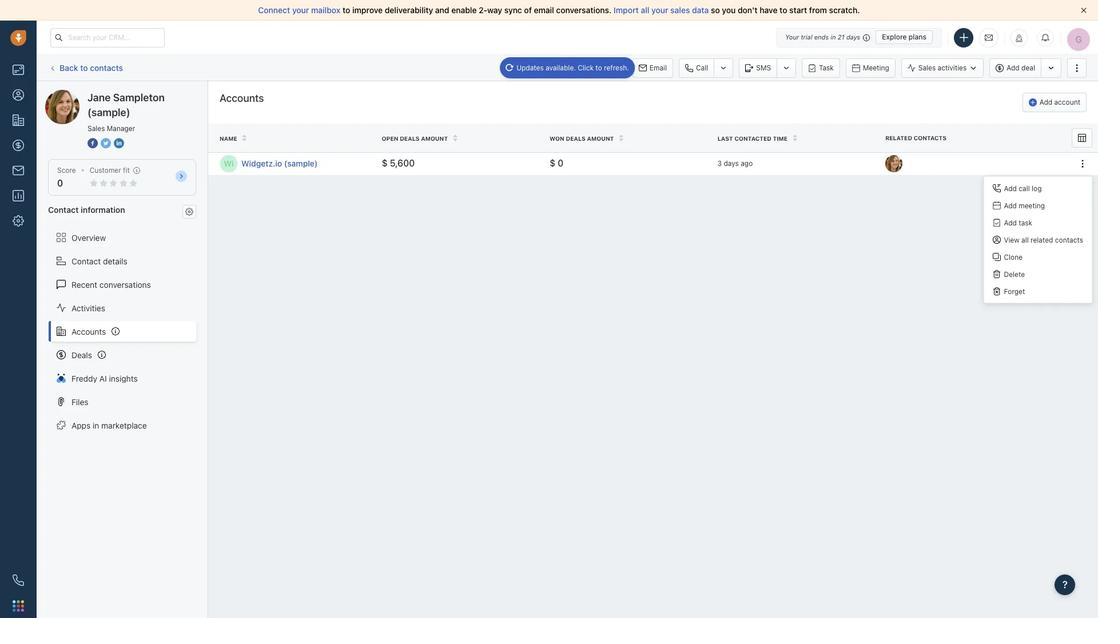 Task type: vqa. For each thing, say whether or not it's contained in the screenshot.
"Neo" to the top
no



Task type: locate. For each thing, give the bounding box(es) containing it.
call link
[[679, 58, 714, 78]]

add left the task
[[1005, 218, 1018, 227]]

1 amount from the left
[[421, 135, 448, 142]]

contacts up jane sampleton (sample) on the top of the page
[[90, 63, 123, 73]]

1 horizontal spatial deals
[[566, 135, 586, 142]]

mailbox
[[311, 5, 341, 15]]

your trial ends in 21 days
[[786, 33, 861, 41]]

(sample) right widgetz.io
[[284, 159, 318, 168]]

clone
[[1005, 253, 1023, 261]]

2 amount from the left
[[587, 135, 614, 142]]

last
[[718, 135, 734, 142]]

forget
[[1005, 287, 1026, 296]]

add for add task
[[1005, 218, 1018, 227]]

meeting
[[864, 63, 890, 72]]

2 deals from the left
[[566, 135, 586, 142]]

and
[[435, 5, 450, 15]]

have
[[760, 5, 778, 15]]

add left deal
[[1007, 63, 1020, 72]]

plans
[[909, 33, 927, 41]]

1 vertical spatial 0
[[57, 178, 63, 188]]

customer fit
[[90, 166, 130, 175]]

0 down won
[[558, 158, 564, 169]]

contact for contact details
[[72, 256, 101, 266]]

your
[[292, 5, 309, 15], [652, 5, 669, 15]]

1 your from the left
[[292, 5, 309, 15]]

sampleton down back to contacts
[[88, 89, 127, 99]]

related
[[1031, 236, 1054, 244]]

1 horizontal spatial amount
[[587, 135, 614, 142]]

jane for jane sampleton (sample) sales manager
[[88, 92, 111, 104]]

1 horizontal spatial your
[[652, 5, 669, 15]]

score 0
[[57, 166, 76, 188]]

add
[[1007, 63, 1020, 72], [1040, 98, 1053, 106], [1005, 184, 1018, 193], [1005, 201, 1018, 210], [1005, 218, 1018, 227]]

jane
[[68, 89, 86, 99], [88, 92, 111, 104]]

$ 0
[[550, 158, 564, 169]]

(sample) down jane sampleton (sample) on the top of the page
[[88, 106, 130, 118]]

sampleton for jane sampleton (sample) sales manager
[[113, 92, 165, 104]]

2 vertical spatial contacts
[[1056, 236, 1084, 244]]

call button
[[679, 58, 714, 78]]

(sample)
[[130, 89, 162, 99], [88, 106, 130, 118], [284, 159, 318, 168]]

$
[[382, 158, 388, 169], [550, 158, 556, 169]]

sales left activities on the top
[[919, 63, 936, 72]]

add account
[[1040, 98, 1081, 106]]

contact
[[48, 205, 79, 215], [72, 256, 101, 266]]

1 horizontal spatial $
[[550, 158, 556, 169]]

1 deals from the left
[[400, 135, 420, 142]]

0 horizontal spatial 0
[[57, 178, 63, 188]]

accounts up name
[[220, 92, 264, 104]]

sampleton up manager
[[113, 92, 165, 104]]

all
[[641, 5, 650, 15], [1022, 236, 1029, 244]]

deals
[[400, 135, 420, 142], [566, 135, 586, 142]]

1 vertical spatial sales
[[88, 124, 105, 133]]

1 vertical spatial accounts
[[72, 327, 106, 336]]

connect
[[258, 5, 290, 15]]

apps in marketplace
[[72, 420, 147, 430]]

wi button
[[220, 155, 238, 173]]

won deals amount
[[550, 135, 614, 142]]

sales up facebook circled icon
[[88, 124, 105, 133]]

0 horizontal spatial in
[[93, 420, 99, 430]]

all right import
[[641, 5, 650, 15]]

call
[[1019, 184, 1031, 193]]

2-
[[479, 5, 488, 15]]

1 vertical spatial contact
[[72, 256, 101, 266]]

so
[[711, 5, 720, 15]]

add for add deal
[[1007, 63, 1020, 72]]

0 vertical spatial in
[[831, 33, 837, 41]]

0 horizontal spatial amount
[[421, 135, 448, 142]]

2 vertical spatial (sample)
[[284, 159, 318, 168]]

add left call
[[1005, 184, 1018, 193]]

name
[[220, 135, 237, 142]]

contact up recent on the left top of page
[[72, 256, 101, 266]]

add left account
[[1040, 98, 1053, 106]]

sales activities button
[[902, 58, 990, 78], [902, 58, 985, 78]]

to
[[343, 5, 350, 15], [780, 5, 788, 15], [80, 63, 88, 73], [596, 63, 602, 72]]

add up add task
[[1005, 201, 1018, 210]]

amount right open
[[421, 135, 448, 142]]

recent conversations
[[72, 280, 151, 289]]

0 horizontal spatial days
[[724, 159, 739, 168]]

0 vertical spatial contact
[[48, 205, 79, 215]]

back to contacts
[[60, 63, 123, 73]]

$ left 5,600
[[382, 158, 388, 169]]

0 vertical spatial accounts
[[220, 92, 264, 104]]

contacts
[[90, 63, 123, 73], [914, 135, 947, 142], [1056, 236, 1084, 244]]

contacts right related
[[914, 135, 947, 142]]

delete
[[1005, 270, 1026, 279]]

0 vertical spatial contacts
[[90, 63, 123, 73]]

to left start
[[780, 5, 788, 15]]

add meeting
[[1005, 201, 1046, 210]]

in left the 21
[[831, 33, 837, 41]]

jane down back to contacts
[[88, 92, 111, 104]]

freddy ai insights
[[72, 373, 138, 383]]

last contacted time
[[718, 135, 788, 142]]

to inside back to contacts link
[[80, 63, 88, 73]]

0 vertical spatial 0
[[558, 158, 564, 169]]

0 horizontal spatial contacts
[[90, 63, 123, 73]]

0 horizontal spatial your
[[292, 5, 309, 15]]

activities
[[938, 63, 967, 72]]

deals right won
[[566, 135, 586, 142]]

of
[[524, 5, 532, 15]]

contact information
[[48, 205, 125, 215]]

0 horizontal spatial sales
[[88, 124, 105, 133]]

jane inside jane sampleton (sample) sales manager
[[88, 92, 111, 104]]

deals for open
[[400, 135, 420, 142]]

twitter circled image
[[101, 137, 111, 149]]

recent
[[72, 280, 97, 289]]

files
[[72, 397, 88, 407]]

$ for $ 0
[[550, 158, 556, 169]]

1 vertical spatial in
[[93, 420, 99, 430]]

your left sales
[[652, 5, 669, 15]]

sampleton inside jane sampleton (sample) sales manager
[[113, 92, 165, 104]]

0 down the score
[[57, 178, 63, 188]]

mng settings image
[[185, 208, 193, 216]]

ai
[[99, 373, 107, 383]]

in right apps
[[93, 420, 99, 430]]

amount right won
[[587, 135, 614, 142]]

email
[[534, 5, 554, 15]]

0 vertical spatial days
[[847, 33, 861, 41]]

trial
[[801, 33, 813, 41]]

facebook circled image
[[88, 137, 98, 149]]

add account button
[[1023, 93, 1087, 112]]

2 your from the left
[[652, 5, 669, 15]]

your
[[786, 33, 800, 41]]

widgetz.io (sample)
[[242, 159, 318, 168]]

jane sampleton (sample)
[[68, 89, 162, 99]]

deals right open
[[400, 135, 420, 142]]

close image
[[1082, 7, 1087, 13]]

1 horizontal spatial jane
[[88, 92, 111, 104]]

1 $ from the left
[[382, 158, 388, 169]]

your left mailbox
[[292, 5, 309, 15]]

conversations
[[100, 280, 151, 289]]

sales inside jane sampleton (sample) sales manager
[[88, 124, 105, 133]]

days right 3
[[724, 159, 739, 168]]

related contacts
[[886, 135, 947, 142]]

days right the 21
[[847, 33, 861, 41]]

$ down won
[[550, 158, 556, 169]]

available.
[[546, 63, 576, 72]]

freddy
[[72, 373, 97, 383]]

jane down back
[[68, 89, 86, 99]]

manager
[[107, 124, 135, 133]]

contact down 0 button
[[48, 205, 79, 215]]

score
[[57, 166, 76, 175]]

2 $ from the left
[[550, 158, 556, 169]]

open
[[382, 135, 399, 142]]

1 horizontal spatial all
[[1022, 236, 1029, 244]]

1 vertical spatial (sample)
[[88, 106, 130, 118]]

0 horizontal spatial jane
[[68, 89, 86, 99]]

0 vertical spatial sales
[[919, 63, 936, 72]]

0 vertical spatial (sample)
[[130, 89, 162, 99]]

$ 5,600
[[382, 158, 415, 169]]

21
[[838, 33, 845, 41]]

1 horizontal spatial contacts
[[914, 135, 947, 142]]

all right view
[[1022, 236, 1029, 244]]

days
[[847, 33, 861, 41], [724, 159, 739, 168]]

1 horizontal spatial sales
[[919, 63, 936, 72]]

deals for won
[[566, 135, 586, 142]]

contacts right "related" on the right top of page
[[1056, 236, 1084, 244]]

to right back
[[80, 63, 88, 73]]

accounts down activities
[[72, 327, 106, 336]]

open deals amount
[[382, 135, 448, 142]]

(sample) inside jane sampleton (sample) sales manager
[[88, 106, 130, 118]]

(sample) for jane sampleton (sample) sales manager
[[88, 106, 130, 118]]

0 inside score 0
[[57, 178, 63, 188]]

0 horizontal spatial deals
[[400, 135, 420, 142]]

you
[[722, 5, 736, 15]]

log
[[1032, 184, 1042, 193]]

sampleton
[[88, 89, 127, 99], [113, 92, 165, 104]]

0 horizontal spatial $
[[382, 158, 388, 169]]

updates
[[517, 63, 544, 72]]

deals
[[72, 350, 92, 360]]

(sample) up manager
[[130, 89, 162, 99]]

0 horizontal spatial all
[[641, 5, 650, 15]]

contacted
[[735, 135, 772, 142]]

in
[[831, 33, 837, 41], [93, 420, 99, 430]]

ago
[[741, 159, 753, 168]]

0 for score 0
[[57, 178, 63, 188]]

1 horizontal spatial 0
[[558, 158, 564, 169]]

to right click
[[596, 63, 602, 72]]



Task type: describe. For each thing, give the bounding box(es) containing it.
1 horizontal spatial in
[[831, 33, 837, 41]]

sms button
[[740, 58, 777, 78]]

information
[[81, 205, 125, 215]]

1 vertical spatial days
[[724, 159, 739, 168]]

email button
[[633, 58, 674, 78]]

to inside updates available. click to refresh. link
[[596, 63, 602, 72]]

0 horizontal spatial accounts
[[72, 327, 106, 336]]

back
[[60, 63, 78, 73]]

click
[[578, 63, 594, 72]]

refresh.
[[604, 63, 629, 72]]

way
[[488, 5, 503, 15]]

deliverability
[[385, 5, 433, 15]]

to right mailbox
[[343, 5, 350, 15]]

2 horizontal spatial contacts
[[1056, 236, 1084, 244]]

improve
[[353, 5, 383, 15]]

widgetz.io (sample) link
[[242, 158, 371, 170]]

from
[[810, 5, 828, 15]]

what's new image
[[1016, 34, 1024, 42]]

amount for won deals amount
[[587, 135, 614, 142]]

amount for open deals amount
[[421, 135, 448, 142]]

linkedin circled image
[[114, 137, 124, 149]]

3
[[718, 159, 722, 168]]

activities
[[72, 303, 105, 313]]

1 horizontal spatial days
[[847, 33, 861, 41]]

jane sampleton (sample) sales manager
[[88, 92, 165, 133]]

scratch.
[[830, 5, 860, 15]]

(sample) for jane sampleton (sample)
[[130, 89, 162, 99]]

widgetz.io
[[242, 159, 282, 168]]

task
[[820, 63, 834, 72]]

call
[[697, 63, 709, 72]]

conversations.
[[557, 5, 612, 15]]

updates available. click to refresh. link
[[500, 57, 635, 78]]

sync
[[505, 5, 522, 15]]

Search your CRM... text field
[[50, 28, 165, 47]]

connect your mailbox link
[[258, 5, 343, 15]]

updates available. click to refresh.
[[517, 63, 629, 72]]

add task
[[1005, 218, 1033, 227]]

overview
[[72, 233, 106, 242]]

related
[[886, 135, 913, 142]]

add deal button
[[990, 58, 1042, 78]]

ends
[[815, 33, 829, 41]]

details
[[103, 256, 127, 266]]

explore
[[883, 33, 907, 41]]

add for add meeting
[[1005, 201, 1018, 210]]

freshworks switcher image
[[13, 600, 24, 612]]

add for add account
[[1040, 98, 1053, 106]]

don't
[[738, 5, 758, 15]]

sampleton for jane sampleton (sample)
[[88, 89, 127, 99]]

won
[[550, 135, 565, 142]]

meeting
[[1019, 201, 1046, 210]]

sales
[[671, 5, 690, 15]]

email
[[650, 63, 667, 72]]

time
[[773, 135, 788, 142]]

marketplace
[[101, 420, 147, 430]]

5,600
[[390, 158, 415, 169]]

send email image
[[985, 33, 994, 42]]

apps
[[72, 420, 91, 430]]

view
[[1005, 236, 1020, 244]]

contacts inside back to contacts link
[[90, 63, 123, 73]]

0 button
[[57, 178, 63, 188]]

enable
[[452, 5, 477, 15]]

deal
[[1022, 63, 1036, 72]]

start
[[790, 5, 808, 15]]

contact details
[[72, 256, 127, 266]]

1 vertical spatial all
[[1022, 236, 1029, 244]]

task button
[[802, 58, 841, 78]]

fit
[[123, 166, 130, 175]]

3 days ago
[[718, 159, 753, 168]]

wi
[[224, 159, 234, 168]]

explore plans link
[[876, 30, 933, 44]]

explore plans
[[883, 33, 927, 41]]

view all related contacts
[[1005, 236, 1084, 244]]

$ for $ 5,600
[[382, 158, 388, 169]]

0 vertical spatial all
[[641, 5, 650, 15]]

phone element
[[7, 569, 30, 592]]

meeting button
[[846, 58, 896, 78]]

contact for contact information
[[48, 205, 79, 215]]

customer
[[90, 166, 121, 175]]

import
[[614, 5, 639, 15]]

sales activities
[[919, 63, 967, 72]]

jane for jane sampleton (sample)
[[68, 89, 86, 99]]

insights
[[109, 373, 138, 383]]

account
[[1055, 98, 1081, 106]]

task
[[1019, 218, 1033, 227]]

connect your mailbox to improve deliverability and enable 2-way sync of email conversations. import all your sales data so you don't have to start from scratch.
[[258, 5, 860, 15]]

back to contacts link
[[48, 59, 124, 77]]

1 horizontal spatial accounts
[[220, 92, 264, 104]]

sms
[[757, 63, 772, 72]]

0 for $ 0
[[558, 158, 564, 169]]

1 vertical spatial contacts
[[914, 135, 947, 142]]

add for add call log
[[1005, 184, 1018, 193]]

phone image
[[13, 575, 24, 586]]

add call log
[[1005, 184, 1042, 193]]



